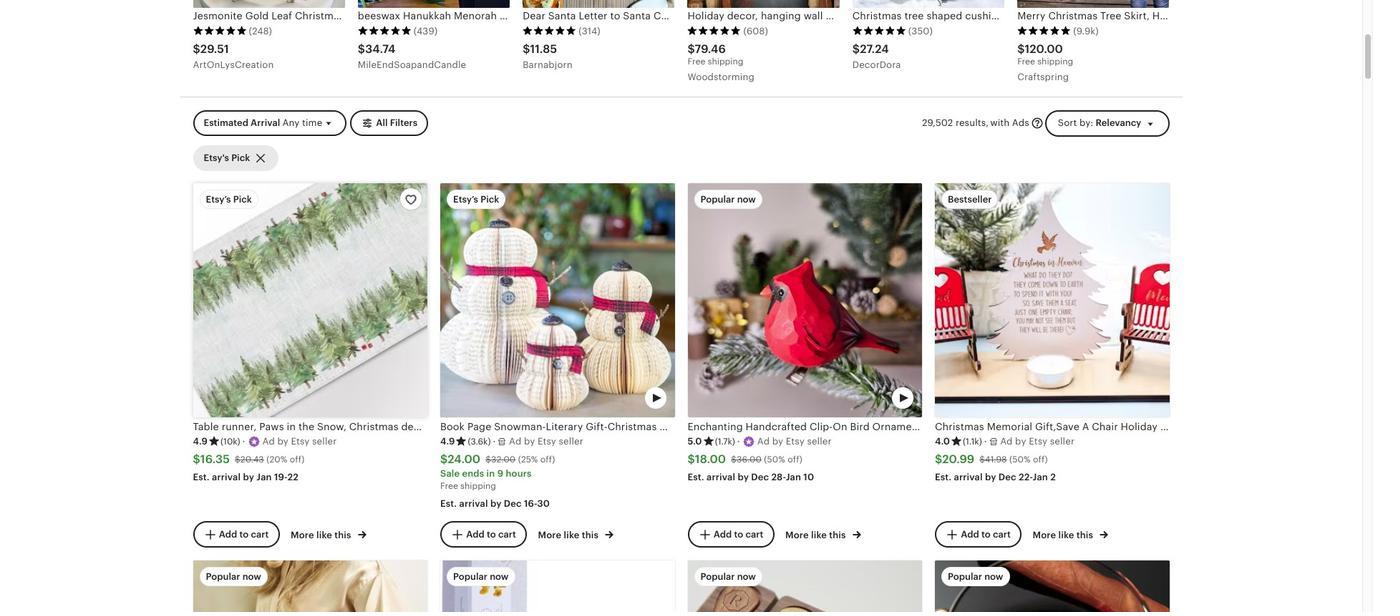 Task type: describe. For each thing, give the bounding box(es) containing it.
2 this from the left
[[582, 530, 599, 540]]

add to cart for 18.00
[[714, 529, 764, 540]]

shipping for 79.46
[[708, 56, 744, 66]]

this for 18.00
[[829, 530, 846, 540]]

2 popular now link from the left
[[440, 561, 675, 612]]

etsy's pick link
[[193, 145, 278, 171]]

36.00
[[737, 454, 762, 465]]

(439)
[[414, 26, 438, 36]]

product video element for enchanting handcrafted clip-on bird ornaments for christmas trees – vibrant, artisanal, and unique holiday decorations image
[[688, 183, 922, 418]]

$ for 79.46
[[688, 42, 695, 56]]

personalized wooden guitar picks box,custom engraved guitar pick box storage,guitar plectrum organizer,music gift for guitarist musician image
[[688, 561, 922, 612]]

add to cart for 24.00
[[466, 529, 516, 540]]

to for 20.99
[[982, 529, 991, 540]]

· for 18.00
[[737, 436, 740, 447]]

like for 24.00
[[564, 530, 580, 540]]

cart for 16.35
[[251, 529, 269, 540]]

16.35
[[200, 453, 230, 466]]

$ for 18.00
[[688, 453, 695, 466]]

cart for 24.00
[[498, 529, 516, 540]]

4.9 for 16.35
[[193, 436, 208, 447]]

(20%
[[267, 454, 287, 465]]

now for product video element associated with custom makeup bag • personalised bridesmaid gifts • wedding gift • travel toiletry bag • cosmetic bag • birthday gift • gift for her image
[[242, 571, 261, 582]]

$ 11.85 barnabjorn
[[523, 42, 573, 70]]

add for 20.99
[[961, 529, 979, 540]]

(25%
[[518, 454, 538, 465]]

shower steamer set, shower steamer gift, spa gift, mothers day gift set, bath gift set, shower gift for mom,  mothers day gift image
[[440, 561, 675, 612]]

9
[[497, 468, 504, 479]]

off) for 18.00
[[788, 454, 803, 465]]

product video element for custom makeup bag • personalised bridesmaid gifts • wedding gift • travel toiletry bag • cosmetic bag • birthday gift • gift for her image
[[193, 561, 428, 612]]

sort
[[1058, 118, 1077, 128]]

$ down (1.1k)
[[980, 454, 985, 465]]

with
[[990, 117, 1010, 128]]

arrival down ends
[[459, 498, 488, 509]]

(50% for 20.99
[[1010, 454, 1031, 465]]

$ for 29.51
[[193, 42, 200, 56]]

10
[[804, 472, 814, 482]]

add to cart button for 18.00
[[688, 521, 774, 548]]

arrival for 18.00
[[707, 472, 736, 482]]

by:
[[1080, 118, 1094, 128]]

19-
[[274, 472, 288, 482]]

5 out of 5 stars image for 29.51
[[193, 26, 247, 36]]

popular now for shower steamer set, shower steamer gift, spa gift, mothers day gift set, bath gift set, shower gift for mom,  mothers day gift image product video element
[[453, 571, 509, 582]]

4.0
[[935, 436, 950, 447]]

0 horizontal spatial dec
[[504, 498, 522, 509]]

est. for 20.99
[[935, 472, 952, 482]]

woodstorming
[[688, 72, 755, 82]]

$ for 11.85
[[523, 42, 530, 56]]

24.00
[[448, 453, 481, 466]]

5 out of 5 stars image for 79.46
[[688, 26, 741, 36]]

this for 20.99
[[1077, 530, 1094, 540]]

jan inside $ 16.35 $ 20.43 (20% off) est. arrival by jan 19-22
[[257, 472, 272, 482]]

(10k)
[[221, 437, 240, 447]]

more like this for 24.00
[[538, 530, 601, 540]]

add to cart for 16.35
[[219, 529, 269, 540]]

29,502
[[922, 117, 953, 128]]

2 etsy's pick from the left
[[453, 194, 499, 205]]

5 out of 5 stars image for 120.00
[[1018, 26, 1071, 36]]

1 popular now link from the left
[[193, 561, 428, 612]]

sort by: relevancy
[[1058, 118, 1142, 128]]

in
[[487, 468, 495, 479]]

add to cart button for 20.99
[[935, 521, 1022, 548]]

est. down sale
[[440, 498, 457, 509]]

20.43
[[240, 454, 264, 465]]

arrival for 16.35
[[212, 472, 241, 482]]

16-
[[524, 498, 537, 509]]

add to cart button for 24.00
[[440, 521, 527, 548]]

est. arrival by dec 16-30
[[440, 498, 550, 509]]

$ 79.46 free shipping woodstorming
[[688, 42, 755, 82]]

(1.7k)
[[715, 437, 735, 447]]

28-
[[772, 472, 786, 482]]

beeswax hanukkah menorah candle - hanukkah candles - jewish holiday gift - hanukkah gift image
[[358, 0, 510, 8]]

ads
[[1012, 117, 1030, 128]]

$ 16.35 $ 20.43 (20% off) est. arrival by jan 19-22
[[193, 453, 305, 482]]

29,502 results,
[[922, 117, 989, 128]]

all filters button
[[350, 111, 428, 136]]

3 popular now link from the left
[[688, 561, 922, 612]]

book page snowman-literary gift-christmas decor-holiday decor-christmas gifts-eco-friendly-book exchange-winter decor-gifts under 30 image
[[440, 183, 675, 418]]

2
[[1051, 472, 1056, 482]]

(350)
[[909, 26, 933, 36]]

(50% for 18.00
[[764, 454, 786, 465]]

product video element for shower steamer set, shower steamer gift, spa gift, mothers day gift set, bath gift set, shower gift for mom,  mothers day gift image
[[440, 561, 675, 612]]

est. for 18.00
[[688, 472, 704, 482]]

dec for 18.00
[[751, 472, 769, 482]]

popular now for product video element associated with 'personalized wooden guitar picks box,custom engraved guitar pick box storage,guitar plectrum organizer,music gift for guitarist musician' image
[[701, 571, 756, 582]]

decordora
[[853, 59, 901, 70]]

any
[[282, 118, 300, 128]]

jesmonite gold leaf christmas tree | festive table decoration | xmas  3d deco to mount image
[[193, 0, 345, 8]]

custom whiskey glass with premium quality side and bottom engraving for any special occasion. image
[[935, 561, 1170, 612]]

free inside $ 24.00 $ 32.00 (25% off) sale ends in 9 hours free shipping
[[440, 481, 458, 491]]

$ for 20.99
[[935, 453, 943, 466]]

off) for 20.99
[[1033, 454, 1048, 465]]

$ down (1.7k)
[[731, 454, 737, 465]]

27.24
[[860, 42, 889, 56]]

(3.6k)
[[468, 437, 491, 447]]

arrival for 20.99
[[954, 472, 983, 482]]

free for 79.46
[[688, 56, 706, 66]]

1 etsy's pick from the left
[[206, 194, 252, 205]]

22
[[288, 472, 299, 482]]

(1.1k)
[[963, 437, 982, 447]]

enchanting handcrafted clip-on bird ornaments for christmas trees – vibrant, artisanal, and unique holiday decorations image
[[688, 183, 922, 418]]

$ down (10k)
[[235, 454, 240, 465]]

$ 24.00 $ 32.00 (25% off) sale ends in 9 hours free shipping
[[440, 453, 555, 491]]

more for 24.00
[[538, 530, 562, 540]]

· for 24.00
[[493, 436, 496, 447]]

by down 9 at the left
[[490, 498, 502, 509]]

22-
[[1019, 472, 1033, 482]]

merry christmas tree skirt, hand embroidered linen tree stand covering, handmade christmas decor image
[[1018, 0, 1170, 8]]

now for shower steamer set, shower steamer gift, spa gift, mothers day gift set, bath gift set, shower gift for mom,  mothers day gift image product video element
[[490, 571, 509, 582]]

add for 18.00
[[714, 529, 732, 540]]

to for 24.00
[[487, 529, 496, 540]]

to for 18.00
[[734, 529, 743, 540]]



Task type: vqa. For each thing, say whether or not it's contained in the screenshot.


Task type: locate. For each thing, give the bounding box(es) containing it.
$ inside $ 79.46 free shipping woodstorming
[[688, 42, 695, 56]]

now for product video element associated with 'personalized wooden guitar picks box,custom engraved guitar pick box storage,guitar plectrum organizer,music gift for guitarist musician' image
[[737, 571, 756, 582]]

$ left '20.43'
[[193, 453, 200, 466]]

like up custom makeup bag • personalised bridesmaid gifts • wedding gift • travel toiletry bag • cosmetic bag • birthday gift • gift for her image
[[317, 530, 332, 540]]

like up custom whiskey glass with premium quality side and bottom engraving for any special occasion. image
[[1059, 530, 1075, 540]]

3 more from the left
[[786, 530, 809, 540]]

more like this up custom whiskey glass with premium quality side and bottom engraving for any special occasion. image
[[1033, 530, 1096, 540]]

1 horizontal spatial etsy's
[[453, 194, 478, 205]]

more
[[291, 530, 314, 540], [538, 530, 562, 540], [786, 530, 809, 540], [1033, 530, 1056, 540]]

more for 18.00
[[786, 530, 809, 540]]

popular for shower steamer set, shower steamer gift, spa gift, mothers day gift set, bath gift set, shower gift for mom,  mothers day gift image
[[453, 571, 488, 582]]

more like this up 'personalized wooden guitar picks box,custom engraved guitar pick box storage,guitar plectrum organizer,music gift for guitarist musician' image
[[786, 530, 848, 540]]

add to cart button down $ 18.00 $ 36.00 (50% off) est. arrival by dec 28-jan 10
[[688, 521, 774, 548]]

4 more like this from the left
[[1033, 530, 1096, 540]]

cart for 20.99
[[993, 529, 1011, 540]]

free down 120.00
[[1018, 56, 1035, 66]]

pick
[[231, 152, 250, 163], [233, 194, 252, 205], [481, 194, 499, 205]]

shipping down 120.00
[[1038, 56, 1074, 66]]

(50%
[[764, 454, 786, 465], [1010, 454, 1031, 465]]

$ inside $ 11.85 barnabjorn
[[523, 42, 530, 56]]

barnabjorn
[[523, 59, 573, 70]]

1 horizontal spatial jan
[[786, 472, 801, 482]]

add to cart
[[219, 529, 269, 540], [466, 529, 516, 540], [714, 529, 764, 540], [961, 529, 1011, 540]]

to down $ 18.00 $ 36.00 (50% off) est. arrival by dec 28-jan 10
[[734, 529, 743, 540]]

· for 20.99
[[984, 436, 987, 447]]

0 horizontal spatial etsy's
[[206, 194, 231, 205]]

arrival inside $ 18.00 $ 36.00 (50% off) est. arrival by dec 28-jan 10
[[707, 472, 736, 482]]

1 · from the left
[[242, 436, 245, 447]]

by for 18.00
[[738, 472, 749, 482]]

2 4.9 from the left
[[440, 436, 455, 447]]

add for 16.35
[[219, 529, 237, 540]]

shipping inside $ 24.00 $ 32.00 (25% off) sale ends in 9 hours free shipping
[[460, 481, 496, 491]]

4 this from the left
[[1077, 530, 1094, 540]]

$ inside $ 29.51 artonlyscreation
[[193, 42, 200, 56]]

jan inside the $ 20.99 $ 41.98 (50% off) est. arrival by dec 22-jan 2
[[1033, 472, 1048, 482]]

estimated arrival any time
[[204, 118, 322, 128]]

christmas tree shaped cushion, christmas cushion, xmas green tree decorative pillow, christmas sofa decoration, woodland nursery décor image
[[853, 0, 1005, 8]]

4 popular now link from the left
[[935, 561, 1170, 612]]

etsy's pick
[[204, 152, 250, 163]]

$ 27.24 decordora
[[853, 42, 901, 70]]

$ for 34.74
[[358, 42, 365, 56]]

hours
[[506, 468, 532, 479]]

by for 20.99
[[985, 472, 996, 482]]

(50% inside the $ 20.99 $ 41.98 (50% off) est. arrival by dec 22-jan 2
[[1010, 454, 1031, 465]]

sale
[[440, 468, 460, 479]]

$ 20.99 $ 41.98 (50% off) est. arrival by dec 22-jan 2
[[935, 453, 1056, 482]]

dear santa letter to santa christmas tree decoration, scandi tree ornament image
[[523, 0, 675, 8]]

5 out of 5 stars image up 79.46
[[688, 26, 741, 36]]

5 out of 5 stars image up 34.74
[[358, 26, 412, 36]]

2 more from the left
[[538, 530, 562, 540]]

$ up craftspring
[[1018, 42, 1025, 56]]

5 5 out of 5 stars image from the left
[[853, 26, 906, 36]]

to down the est. arrival by dec 16-30
[[487, 529, 496, 540]]

add to cart down $ 18.00 $ 36.00 (50% off) est. arrival by dec 28-jan 10
[[714, 529, 764, 540]]

2 add to cart from the left
[[466, 529, 516, 540]]

1 etsy's from the left
[[206, 194, 231, 205]]

$ 120.00 free shipping craftspring
[[1018, 42, 1074, 82]]

4 off) from the left
[[1033, 454, 1048, 465]]

4 add to cart button from the left
[[935, 521, 1022, 548]]

1 horizontal spatial dec
[[751, 472, 769, 482]]

off) up 22
[[290, 454, 305, 465]]

add
[[219, 529, 237, 540], [466, 529, 485, 540], [714, 529, 732, 540], [961, 529, 979, 540]]

cart down $ 18.00 $ 36.00 (50% off) est. arrival by dec 28-jan 10
[[746, 529, 764, 540]]

more like this
[[291, 530, 354, 540], [538, 530, 601, 540], [786, 530, 848, 540], [1033, 530, 1096, 540]]

3 add to cart from the left
[[714, 529, 764, 540]]

now
[[737, 194, 756, 205], [242, 571, 261, 582], [490, 571, 509, 582], [737, 571, 756, 582], [985, 571, 1004, 582]]

1 (50% from the left
[[764, 454, 786, 465]]

this up shower steamer set, shower steamer gift, spa gift, mothers day gift set, bath gift set, shower gift for mom,  mothers day gift image
[[582, 530, 599, 540]]

off) inside the $ 20.99 $ 41.98 (50% off) est. arrival by dec 22-jan 2
[[1033, 454, 1048, 465]]

5 out of 5 stars image up 29.51
[[193, 26, 247, 36]]

jan inside $ 18.00 $ 36.00 (50% off) est. arrival by dec 28-jan 10
[[786, 472, 801, 482]]

1 5 out of 5 stars image from the left
[[193, 26, 247, 36]]

artonlyscreation
[[193, 59, 274, 70]]

popular for custom makeup bag • personalised bridesmaid gifts • wedding gift • travel toiletry bag • cosmetic bag • birthday gift • gift for her image
[[206, 571, 240, 582]]

more for 20.99
[[1033, 530, 1056, 540]]

4 add from the left
[[961, 529, 979, 540]]

5 out of 5 stars image for 34.74
[[358, 26, 412, 36]]

like up shower steamer set, shower steamer gift, spa gift, mothers day gift set, bath gift set, shower gift for mom,  mothers day gift image
[[564, 530, 580, 540]]

cart down $ 16.35 $ 20.43 (20% off) est. arrival by jan 19-22
[[251, 529, 269, 540]]

4 cart from the left
[[993, 529, 1011, 540]]

off) inside $ 24.00 $ 32.00 (25% off) sale ends in 9 hours free shipping
[[540, 454, 555, 465]]

0 horizontal spatial free
[[440, 481, 458, 491]]

1 horizontal spatial etsy's pick
[[453, 194, 499, 205]]

2 horizontal spatial free
[[1018, 56, 1035, 66]]

4 more like this link from the left
[[1033, 527, 1109, 542]]

1 more like this from the left
[[291, 530, 354, 540]]

dec left 28-
[[751, 472, 769, 482]]

$ for 16.35
[[193, 453, 200, 466]]

to
[[239, 529, 249, 540], [487, 529, 496, 540], [734, 529, 743, 540], [982, 529, 991, 540]]

30
[[537, 498, 550, 509]]

cart for 18.00
[[746, 529, 764, 540]]

(50% up 28-
[[764, 454, 786, 465]]

(9.9k)
[[1074, 26, 1099, 36]]

add to cart for 20.99
[[961, 529, 1011, 540]]

to down the $ 20.99 $ 41.98 (50% off) est. arrival by dec 22-jan 2
[[982, 529, 991, 540]]

4.9 for 24.00
[[440, 436, 455, 447]]

more like this for 18.00
[[786, 530, 848, 540]]

0 horizontal spatial jan
[[257, 472, 272, 482]]

3 more like this link from the left
[[786, 527, 861, 542]]

4.9 up 24.00
[[440, 436, 455, 447]]

2 5 out of 5 stars image from the left
[[358, 26, 412, 36]]

$ 18.00 $ 36.00 (50% off) est. arrival by dec 28-jan 10
[[688, 453, 814, 482]]

4 to from the left
[[982, 529, 991, 540]]

5.0
[[688, 436, 702, 447]]

est.
[[193, 472, 210, 482], [688, 472, 704, 482], [935, 472, 952, 482], [440, 498, 457, 509]]

3 this from the left
[[829, 530, 846, 540]]

like up 'personalized wooden guitar picks box,custom engraved guitar pick box storage,guitar plectrum organizer,music gift for guitarist musician' image
[[811, 530, 827, 540]]

this
[[335, 530, 351, 540], [582, 530, 599, 540], [829, 530, 846, 540], [1077, 530, 1094, 540]]

2 add from the left
[[466, 529, 485, 540]]

more like this up custom makeup bag • personalised bridesmaid gifts • wedding gift • travel toiletry bag • cosmetic bag • birthday gift • gift for her image
[[291, 530, 354, 540]]

time
[[302, 118, 322, 128]]

more like this link
[[291, 527, 367, 542], [538, 527, 614, 542], [786, 527, 861, 542], [1033, 527, 1109, 542]]

product video element for 'book page snowman-literary gift-christmas decor-holiday decor-christmas gifts-eco-friendly-book exchange-winter decor-gifts under 30' image
[[440, 183, 675, 418]]

1 like from the left
[[317, 530, 332, 540]]

add to cart button down the $ 20.99 $ 41.98 (50% off) est. arrival by dec 22-jan 2
[[935, 521, 1022, 548]]

free down sale
[[440, 481, 458, 491]]

$ inside "$ 120.00 free shipping craftspring"
[[1018, 42, 1025, 56]]

more like this link for 18.00
[[786, 527, 861, 542]]

this up custom makeup bag • personalised bridesmaid gifts • wedding gift • travel toiletry bag • cosmetic bag • birthday gift • gift for her image
[[335, 530, 351, 540]]

0 horizontal spatial (50%
[[764, 454, 786, 465]]

(50% up 22-
[[1010, 454, 1031, 465]]

3 like from the left
[[811, 530, 827, 540]]

$ for 120.00
[[1018, 42, 1025, 56]]

with ads
[[990, 117, 1030, 128]]

dec left "16-"
[[504, 498, 522, 509]]

estimated
[[204, 118, 248, 128]]

2 horizontal spatial jan
[[1033, 472, 1048, 482]]

to for 16.35
[[239, 529, 249, 540]]

$ up sale
[[440, 453, 448, 466]]

more like this link for 16.35
[[291, 527, 367, 542]]

5 out of 5 stars image up 120.00
[[1018, 26, 1071, 36]]

free for 120.00
[[1018, 56, 1035, 66]]

2 more like this from the left
[[538, 530, 601, 540]]

79.46
[[695, 42, 726, 56]]

4 add to cart from the left
[[961, 529, 1011, 540]]

jan left 2
[[1033, 472, 1048, 482]]

41.98
[[985, 454, 1007, 465]]

popular for 'personalized wooden guitar picks box,custom engraved guitar pick box storage,guitar plectrum organizer,music gift for guitarist musician' image
[[701, 571, 735, 582]]

$ down 4.0
[[935, 453, 943, 466]]

shipping
[[708, 56, 744, 66], [1038, 56, 1074, 66], [460, 481, 496, 491]]

jan for 18.00
[[786, 472, 801, 482]]

by inside $ 16.35 $ 20.43 (20% off) est. arrival by jan 19-22
[[243, 472, 254, 482]]

3 5 out of 5 stars image from the left
[[523, 26, 577, 36]]

custom makeup bag • personalised bridesmaid gifts • wedding gift • travel toiletry bag • cosmetic bag • birthday gift • gift for her image
[[193, 561, 428, 612]]

(608)
[[744, 26, 768, 36]]

jan for 20.99
[[1033, 472, 1048, 482]]

2 to from the left
[[487, 529, 496, 540]]

etsy's
[[206, 194, 231, 205], [453, 194, 478, 205]]

20.99
[[943, 453, 975, 466]]

to down $ 16.35 $ 20.43 (20% off) est. arrival by jan 19-22
[[239, 529, 249, 540]]

arrival down 18.00
[[707, 472, 736, 482]]

4 more from the left
[[1033, 530, 1056, 540]]

$ for 24.00
[[440, 453, 448, 466]]

popular now
[[701, 194, 756, 205], [206, 571, 261, 582], [453, 571, 509, 582], [701, 571, 756, 582], [948, 571, 1004, 582]]

add to cart button down the est. arrival by dec 16-30
[[440, 521, 527, 548]]

2 horizontal spatial shipping
[[1038, 56, 1074, 66]]

$ up decordora
[[853, 42, 860, 56]]

etsy's
[[204, 152, 229, 163]]

this for 16.35
[[335, 530, 351, 540]]

· right (10k)
[[242, 436, 245, 447]]

18.00
[[695, 453, 726, 466]]

dec inside $ 18.00 $ 36.00 (50% off) est. arrival by dec 28-jan 10
[[751, 472, 769, 482]]

6 5 out of 5 stars image from the left
[[1018, 26, 1071, 36]]

$ down 5.0
[[688, 453, 695, 466]]

add to cart down the est. arrival by dec 16-30
[[466, 529, 516, 540]]

by for 16.35
[[243, 472, 254, 482]]

1 add from the left
[[219, 529, 237, 540]]

(50% inside $ 18.00 $ 36.00 (50% off) est. arrival by dec 28-jan 10
[[764, 454, 786, 465]]

add to cart button for 16.35
[[193, 521, 279, 548]]

5 out of 5 stars image
[[193, 26, 247, 36], [358, 26, 412, 36], [523, 26, 577, 36], [688, 26, 741, 36], [853, 26, 906, 36], [1018, 26, 1071, 36]]

more like this link up custom whiskey glass with premium quality side and bottom engraving for any special occasion. image
[[1033, 527, 1109, 542]]

4.9 up 16.35
[[193, 436, 208, 447]]

3 add from the left
[[714, 529, 732, 540]]

0 horizontal spatial shipping
[[460, 481, 496, 491]]

arrival inside the $ 20.99 $ 41.98 (50% off) est. arrival by dec 22-jan 2
[[954, 472, 983, 482]]

1 add to cart button from the left
[[193, 521, 279, 548]]

by down 41.98
[[985, 472, 996, 482]]

arrival
[[251, 118, 280, 128]]

2 · from the left
[[493, 436, 496, 447]]

add to cart down the $ 20.99 $ 41.98 (50% off) est. arrival by dec 22-jan 2
[[961, 529, 1011, 540]]

arrival inside $ 16.35 $ 20.43 (20% off) est. arrival by jan 19-22
[[212, 472, 241, 482]]

1 horizontal spatial free
[[688, 56, 706, 66]]

this up custom whiskey glass with premium quality side and bottom engraving for any special occasion. image
[[1077, 530, 1094, 540]]

free
[[688, 56, 706, 66], [1018, 56, 1035, 66], [440, 481, 458, 491]]

1 more like this link from the left
[[291, 527, 367, 542]]

product video element
[[440, 183, 675, 418], [688, 183, 922, 418], [193, 561, 428, 612], [440, 561, 675, 612], [688, 561, 922, 612]]

1 to from the left
[[239, 529, 249, 540]]

(314)
[[579, 26, 601, 36]]

table runner, paws in the snow, christmas decorations, custom size, christmas gift, housewarming gift, table topper, linens, holiday decor image
[[193, 183, 428, 418]]

cart
[[251, 529, 269, 540], [498, 529, 516, 540], [746, 529, 764, 540], [993, 529, 1011, 540]]

1 horizontal spatial (50%
[[1010, 454, 1031, 465]]

est. for 16.35
[[193, 472, 210, 482]]

arrival down 16.35
[[212, 472, 241, 482]]

$ up barnabjorn
[[523, 42, 530, 56]]

cart down the est. arrival by dec 16-30
[[498, 529, 516, 540]]

add for 24.00
[[466, 529, 485, 540]]

$ up the woodstorming
[[688, 42, 695, 56]]

2 add to cart button from the left
[[440, 521, 527, 548]]

est. down 16.35
[[193, 472, 210, 482]]

filters
[[390, 118, 418, 128]]

1 add to cart from the left
[[219, 529, 269, 540]]

1 this from the left
[[335, 530, 351, 540]]

cart down the $ 20.99 $ 41.98 (50% off) est. arrival by dec 22-jan 2
[[993, 529, 1011, 540]]

3 · from the left
[[737, 436, 740, 447]]

11.85
[[530, 42, 557, 56]]

off) right 41.98
[[1033, 454, 1048, 465]]

mileendsoapandcandle
[[358, 59, 466, 70]]

off) inside $ 16.35 $ 20.43 (20% off) est. arrival by jan 19-22
[[290, 454, 305, 465]]

more up custom whiskey glass with premium quality side and bottom engraving for any special occasion. image
[[1033, 530, 1056, 540]]

christmas memorial gift,save a chair holiday decor,sympathy gifts,loss of a loved one,christmas in heaven table display,custom save a chair image
[[935, 183, 1170, 418]]

like for 20.99
[[1059, 530, 1075, 540]]

shipping down ends
[[460, 481, 496, 491]]

3 to from the left
[[734, 529, 743, 540]]

more up 'personalized wooden guitar picks box,custom engraved guitar pick box storage,guitar plectrum organizer,music gift for guitarist musician' image
[[786, 530, 809, 540]]

this up 'personalized wooden guitar picks box,custom engraved guitar pick box storage,guitar plectrum organizer,music gift for guitarist musician' image
[[829, 530, 846, 540]]

· right (1.1k)
[[984, 436, 987, 447]]

add to cart button down $ 16.35 $ 20.43 (20% off) est. arrival by jan 19-22
[[193, 521, 279, 548]]

by down '20.43'
[[243, 472, 254, 482]]

$ inside the $ 27.24 decordora
[[853, 42, 860, 56]]

$ 29.51 artonlyscreation
[[193, 42, 274, 70]]

off)
[[290, 454, 305, 465], [540, 454, 555, 465], [788, 454, 803, 465], [1033, 454, 1048, 465]]

4 · from the left
[[984, 436, 987, 447]]

5 out of 5 stars image up the 27.24
[[853, 26, 906, 36]]

$ 34.74 mileendsoapandcandle
[[358, 42, 466, 70]]

craftspring
[[1018, 72, 1069, 82]]

more up custom makeup bag • personalised bridesmaid gifts • wedding gift • travel toiletry bag • cosmetic bag • birthday gift • gift for her image
[[291, 530, 314, 540]]

· right (3.6k)
[[493, 436, 496, 447]]

shipping up the woodstorming
[[708, 56, 744, 66]]

by down 36.00
[[738, 472, 749, 482]]

est. inside $ 16.35 $ 20.43 (20% off) est. arrival by jan 19-22
[[193, 472, 210, 482]]

3 more like this from the left
[[786, 530, 848, 540]]

etsy's pick
[[206, 194, 252, 205], [453, 194, 499, 205]]

est. down 18.00
[[688, 472, 704, 482]]

$ up mileendsoapandcandle
[[358, 42, 365, 56]]

shipping inside $ 79.46 free shipping woodstorming
[[708, 56, 744, 66]]

like for 18.00
[[811, 530, 827, 540]]

by inside $ 18.00 $ 36.00 (50% off) est. arrival by dec 28-jan 10
[[738, 472, 749, 482]]

34.74
[[365, 42, 395, 56]]

all filters
[[376, 118, 418, 128]]

like
[[317, 530, 332, 540], [564, 530, 580, 540], [811, 530, 827, 540], [1059, 530, 1075, 540]]

2 off) from the left
[[540, 454, 555, 465]]

like for 16.35
[[317, 530, 332, 540]]

off) inside $ 18.00 $ 36.00 (50% off) est. arrival by dec 28-jan 10
[[788, 454, 803, 465]]

dec
[[751, 472, 769, 482], [999, 472, 1017, 482], [504, 498, 522, 509]]

shipping for 120.00
[[1038, 56, 1074, 66]]

more like this down 30
[[538, 530, 601, 540]]

dec for 20.99
[[999, 472, 1017, 482]]

by inside the $ 20.99 $ 41.98 (50% off) est. arrival by dec 22-jan 2
[[985, 472, 996, 482]]

relevancy
[[1096, 118, 1142, 128]]

3 jan from the left
[[1033, 472, 1048, 482]]

2 like from the left
[[564, 530, 580, 540]]

4 5 out of 5 stars image from the left
[[688, 26, 741, 36]]

more like this link up 'personalized wooden guitar picks box,custom engraved guitar pick box storage,guitar plectrum organizer,music gift for guitarist musician' image
[[786, 527, 861, 542]]

$ up in
[[486, 454, 491, 465]]

off) right 36.00
[[788, 454, 803, 465]]

holiday decor, hanging wall decoration, unique home decor, crochet snowflake mobile, christmas wall decor, boho wall decor, unique wall art image
[[688, 0, 840, 8]]

results,
[[956, 117, 989, 128]]

29.51
[[200, 42, 229, 56]]

1 jan from the left
[[257, 472, 272, 482]]

bestseller
[[948, 194, 992, 205]]

3 add to cart button from the left
[[688, 521, 774, 548]]

jan left 10
[[786, 472, 801, 482]]

free inside "$ 120.00 free shipping craftspring"
[[1018, 56, 1035, 66]]

popular now for product video element associated with custom makeup bag • personalised bridesmaid gifts • wedding gift • travel toiletry bag • cosmetic bag • birthday gift • gift for her image
[[206, 571, 261, 582]]

0 horizontal spatial etsy's pick
[[206, 194, 252, 205]]

product video element for 'personalized wooden guitar picks box,custom engraved guitar pick box storage,guitar plectrum organizer,music gift for guitarist musician' image
[[688, 561, 922, 612]]

ends
[[462, 468, 484, 479]]

3 off) from the left
[[788, 454, 803, 465]]

more like this for 16.35
[[291, 530, 354, 540]]

2 cart from the left
[[498, 529, 516, 540]]

add to cart down $ 16.35 $ 20.43 (20% off) est. arrival by jan 19-22
[[219, 529, 269, 540]]

add to cart button
[[193, 521, 279, 548], [440, 521, 527, 548], [688, 521, 774, 548], [935, 521, 1022, 548]]

more like this link down 30
[[538, 527, 614, 542]]

$
[[193, 42, 200, 56], [358, 42, 365, 56], [523, 42, 530, 56], [688, 42, 695, 56], [853, 42, 860, 56], [1018, 42, 1025, 56], [193, 453, 200, 466], [440, 453, 448, 466], [688, 453, 695, 466], [935, 453, 943, 466], [235, 454, 240, 465], [486, 454, 491, 465], [731, 454, 737, 465], [980, 454, 985, 465]]

jan
[[257, 472, 272, 482], [786, 472, 801, 482], [1033, 472, 1048, 482]]

free down 79.46
[[688, 56, 706, 66]]

· right (1.7k)
[[737, 436, 740, 447]]

3 cart from the left
[[746, 529, 764, 540]]

·
[[242, 436, 245, 447], [493, 436, 496, 447], [737, 436, 740, 447], [984, 436, 987, 447]]

2 (50% from the left
[[1010, 454, 1031, 465]]

est. down 20.99
[[935, 472, 952, 482]]

1 more from the left
[[291, 530, 314, 540]]

more like this link up custom makeup bag • personalised bridesmaid gifts • wedding gift • travel toiletry bag • cosmetic bag • birthday gift • gift for her image
[[291, 527, 367, 542]]

$ inside '$ 34.74 mileendsoapandcandle'
[[358, 42, 365, 56]]

1 cart from the left
[[251, 529, 269, 540]]

32.00
[[491, 454, 516, 465]]

est. inside $ 18.00 $ 36.00 (50% off) est. arrival by dec 28-jan 10
[[688, 472, 704, 482]]

$ up artonlyscreation
[[193, 42, 200, 56]]

(248)
[[249, 26, 272, 36]]

arrival down 20.99
[[954, 472, 983, 482]]

more down 30
[[538, 530, 562, 540]]

arrival
[[212, 472, 241, 482], [707, 472, 736, 482], [954, 472, 983, 482], [459, 498, 488, 509]]

more like this link for 20.99
[[1033, 527, 1109, 542]]

· for 16.35
[[242, 436, 245, 447]]

off) right (25%
[[540, 454, 555, 465]]

1 off) from the left
[[290, 454, 305, 465]]

120.00
[[1025, 42, 1063, 56]]

dec inside the $ 20.99 $ 41.98 (50% off) est. arrival by dec 22-jan 2
[[999, 472, 1017, 482]]

5 out of 5 stars image for 11.85
[[523, 26, 577, 36]]

dec left 22-
[[999, 472, 1017, 482]]

free inside $ 79.46 free shipping woodstorming
[[688, 56, 706, 66]]

2 etsy's from the left
[[453, 194, 478, 205]]

all
[[376, 118, 388, 128]]

jan left 19-
[[257, 472, 272, 482]]

off) for 16.35
[[290, 454, 305, 465]]

2 more like this link from the left
[[538, 527, 614, 542]]

2 jan from the left
[[786, 472, 801, 482]]

1 horizontal spatial shipping
[[708, 56, 744, 66]]

0 horizontal spatial 4.9
[[193, 436, 208, 447]]

est. inside the $ 20.99 $ 41.98 (50% off) est. arrival by dec 22-jan 2
[[935, 472, 952, 482]]

shipping inside "$ 120.00 free shipping craftspring"
[[1038, 56, 1074, 66]]

1 horizontal spatial 4.9
[[440, 436, 455, 447]]

$ for 27.24
[[853, 42, 860, 56]]

off) for 24.00
[[540, 454, 555, 465]]

more for 16.35
[[291, 530, 314, 540]]

more like this for 20.99
[[1033, 530, 1096, 540]]

4 like from the left
[[1059, 530, 1075, 540]]

by
[[243, 472, 254, 482], [738, 472, 749, 482], [985, 472, 996, 482], [490, 498, 502, 509]]

5 out of 5 stars image for 27.24
[[853, 26, 906, 36]]

1 4.9 from the left
[[193, 436, 208, 447]]

2 horizontal spatial dec
[[999, 472, 1017, 482]]

5 out of 5 stars image up "11.85"
[[523, 26, 577, 36]]



